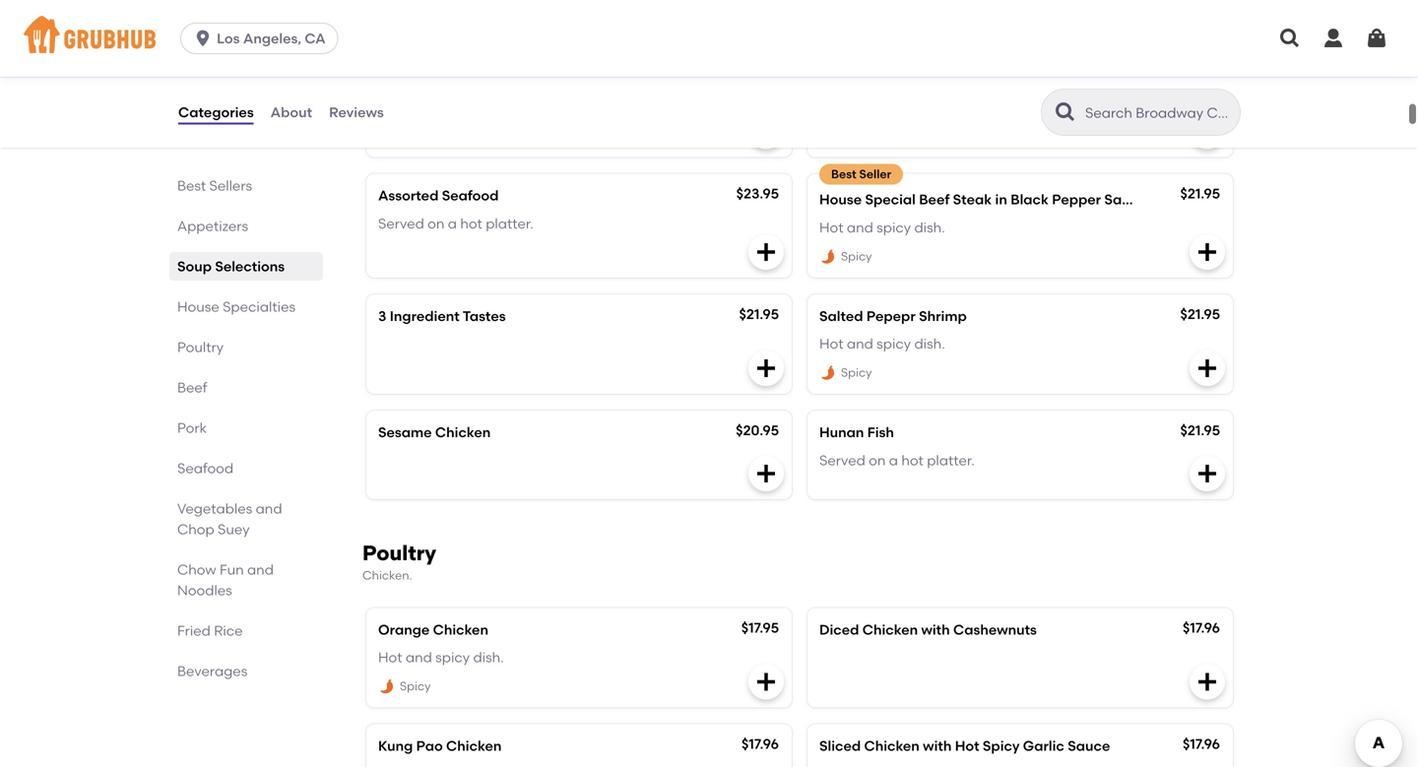 Task type: locate. For each thing, give the bounding box(es) containing it.
hot left garlic
[[956, 738, 980, 755]]

soup selections
[[177, 258, 285, 275]]

0 vertical spatial beef
[[820, 71, 850, 88]]

los angeles, ca
[[217, 30, 326, 47]]

beef left steak
[[920, 191, 950, 208]]

fried
[[177, 623, 211, 640]]

and inside vegetables and chop suey
[[256, 501, 282, 517]]

hot for house
[[820, 219, 844, 236]]

and right fun
[[247, 562, 274, 578]]

dish.
[[473, 99, 504, 116], [915, 219, 946, 236], [915, 336, 946, 352], [473, 650, 504, 666]]

vegetables and chop suey
[[177, 501, 282, 538]]

1 vertical spatial pao
[[416, 738, 443, 755]]

0 vertical spatial on
[[428, 215, 445, 232]]

salted
[[820, 308, 864, 325]]

spicy up "salted"
[[842, 249, 872, 263]]

steak
[[954, 191, 993, 208]]

0 vertical spatial poultry
[[177, 339, 224, 356]]

0 horizontal spatial poultry
[[177, 339, 224, 356]]

spicy left garlic
[[983, 738, 1020, 755]]

0 horizontal spatial served on a hot platter.
[[378, 215, 534, 232]]

1 vertical spatial seafood
[[177, 460, 234, 477]]

hot down best seller
[[820, 219, 844, 236]]

vegetables
[[177, 501, 252, 517]]

1 vertical spatial house
[[177, 299, 219, 315]]

spicy right spicy image at the bottom left of the page
[[400, 679, 431, 694]]

house special beef steak in black pepper sauce
[[820, 191, 1148, 208]]

main navigation navigation
[[0, 0, 1419, 77]]

kung up reviews
[[378, 71, 413, 88]]

sauce
[[1105, 191, 1148, 208], [1068, 738, 1111, 755]]

beef for beef with scallops
[[820, 71, 850, 88]]

with
[[854, 71, 883, 88], [922, 622, 951, 638], [923, 738, 952, 755]]

chow fun and noodles
[[177, 562, 274, 599]]

1 horizontal spatial served
[[820, 452, 866, 469]]

hot for orange
[[378, 650, 403, 666]]

hot down "salted"
[[820, 336, 844, 352]]

los angeles, ca button
[[180, 23, 346, 54]]

1 vertical spatial sauce
[[1068, 738, 1111, 755]]

beef for beef
[[177, 379, 207, 396]]

1 pao from the top
[[416, 71, 443, 88]]

0 vertical spatial with
[[854, 71, 883, 88]]

categories
[[178, 104, 254, 121]]

1 horizontal spatial best
[[832, 167, 857, 182]]

dish. down shrimp
[[915, 336, 946, 352]]

categories button
[[177, 77, 255, 148]]

seafood up vegetables
[[177, 460, 234, 477]]

1 kung from the top
[[378, 71, 413, 88]]

0 horizontal spatial a
[[448, 215, 457, 232]]

1 horizontal spatial served on a hot platter.
[[820, 452, 975, 469]]

kung down spicy image at the bottom left of the page
[[378, 738, 413, 755]]

1 vertical spatial kung
[[378, 738, 413, 755]]

seafood right assorted
[[442, 187, 499, 204]]

0 horizontal spatial platter.
[[486, 215, 534, 232]]

1 vertical spatial on
[[869, 452, 886, 469]]

0 horizontal spatial seafood
[[177, 460, 234, 477]]

with left cashewnuts
[[922, 622, 951, 638]]

pao
[[416, 71, 443, 88], [416, 738, 443, 755]]

3 ingredient tastes
[[378, 308, 506, 325]]

dish. for shrimp
[[915, 336, 946, 352]]

2 kung from the top
[[378, 738, 413, 755]]

and for orange
[[406, 650, 432, 666]]

$17.96
[[1184, 620, 1221, 636], [742, 736, 779, 753], [1184, 736, 1221, 753]]

spicy image
[[378, 11, 396, 29], [820, 11, 838, 29], [378, 128, 396, 146], [820, 248, 838, 266], [820, 365, 838, 382]]

best left the sellers
[[177, 177, 206, 194]]

and down kung pao three delicacies
[[406, 99, 432, 116]]

spicy image up reviews
[[378, 11, 396, 29]]

2 horizontal spatial beef
[[920, 191, 950, 208]]

beef
[[820, 71, 850, 88], [920, 191, 950, 208], [177, 379, 207, 396]]

chicken
[[435, 424, 491, 441], [433, 622, 489, 638], [863, 622, 918, 638], [446, 738, 502, 755], [865, 738, 920, 755]]

sesame chicken
[[378, 424, 491, 441]]

chicken for sesame
[[435, 424, 491, 441]]

a down fish on the right of page
[[890, 452, 899, 469]]

1 vertical spatial served on a hot platter.
[[820, 452, 975, 469]]

1 horizontal spatial on
[[869, 452, 886, 469]]

beef up pork
[[177, 379, 207, 396]]

spicy for three
[[436, 99, 470, 116]]

selections
[[215, 258, 285, 275]]

2 vertical spatial beef
[[177, 379, 207, 396]]

1 horizontal spatial poultry
[[363, 541, 437, 566]]

0 vertical spatial house
[[820, 191, 862, 208]]

0 vertical spatial platter.
[[486, 215, 534, 232]]

spicy image down "salted"
[[820, 365, 838, 382]]

dish. down kung pao three delicacies
[[473, 99, 504, 116]]

$20.95
[[736, 422, 779, 439]]

2 vertical spatial with
[[923, 738, 952, 755]]

hot and spicy dish. for pao
[[378, 99, 504, 116]]

1 vertical spatial with
[[922, 622, 951, 638]]

dish. down 'special'
[[915, 219, 946, 236]]

garlic
[[1024, 738, 1065, 755]]

sliced chicken with hot spicy garlic sauce
[[820, 738, 1111, 755]]

served on a hot platter. for fish
[[820, 452, 975, 469]]

hot for hunan fish
[[902, 452, 924, 469]]

los
[[217, 30, 240, 47]]

served down assorted
[[378, 215, 425, 232]]

hot and spicy dish. for pepepr
[[820, 336, 946, 352]]

kung pao three delicacies
[[378, 71, 559, 88]]

hot and spicy dish.
[[378, 99, 504, 116], [820, 219, 946, 236], [820, 336, 946, 352], [378, 650, 504, 666]]

spicy
[[436, 99, 470, 116], [877, 219, 912, 236], [877, 336, 912, 352], [436, 650, 470, 666]]

and down 'special'
[[847, 219, 874, 236]]

1 horizontal spatial house
[[820, 191, 862, 208]]

svg image
[[1279, 27, 1303, 50], [1366, 27, 1389, 50], [193, 29, 213, 48], [755, 240, 778, 264], [1196, 240, 1220, 264], [755, 357, 778, 380], [755, 671, 778, 694]]

a down 'assorted seafood'
[[448, 215, 457, 232]]

house down best seller
[[820, 191, 862, 208]]

hot and spicy dish. down 'special'
[[820, 219, 946, 236]]

hot up spicy image at the bottom left of the page
[[378, 650, 403, 666]]

hot for kung
[[378, 99, 403, 116]]

served on a hot platter. down 'assorted seafood'
[[378, 215, 534, 232]]

poultry
[[177, 339, 224, 356], [363, 541, 437, 566]]

seafood
[[442, 187, 499, 204], [177, 460, 234, 477]]

best left seller
[[832, 167, 857, 182]]

2 pao from the top
[[416, 738, 443, 755]]

about
[[271, 104, 312, 121]]

on
[[428, 215, 445, 232], [869, 452, 886, 469]]

dish. for beef
[[915, 219, 946, 236]]

noodles
[[177, 582, 232, 599]]

hot and spicy dish. down the orange chicken
[[378, 650, 504, 666]]

0 vertical spatial a
[[448, 215, 457, 232]]

1 vertical spatial poultry
[[363, 541, 437, 566]]

spicy down the orange chicken
[[436, 650, 470, 666]]

on down 'assorted seafood'
[[428, 215, 445, 232]]

a for seafood
[[448, 215, 457, 232]]

and down the orange chicken
[[406, 650, 432, 666]]

0 horizontal spatial house
[[177, 299, 219, 315]]

orange chicken
[[378, 622, 489, 638]]

hot down kung pao three delicacies
[[378, 99, 403, 116]]

0 vertical spatial hot
[[461, 215, 483, 232]]

search icon image
[[1054, 101, 1078, 124]]

three
[[446, 71, 485, 88]]

0 horizontal spatial beef
[[177, 379, 207, 396]]

spicy down three
[[436, 99, 470, 116]]

fried rice
[[177, 623, 243, 640]]

0 horizontal spatial served
[[378, 215, 425, 232]]

kung for kung pao chicken
[[378, 738, 413, 755]]

$17.95
[[742, 620, 779, 636]]

hot for salted
[[820, 336, 844, 352]]

hot
[[461, 215, 483, 232], [902, 452, 924, 469]]

platter. for seafood
[[486, 215, 534, 232]]

spicy image down reviews
[[378, 128, 396, 146]]

and down "salted"
[[847, 336, 874, 352]]

1 horizontal spatial platter.
[[927, 452, 975, 469]]

with right "sliced"
[[923, 738, 952, 755]]

served down hunan
[[820, 452, 866, 469]]

platter.
[[486, 215, 534, 232], [927, 452, 975, 469]]

$21.95
[[740, 69, 779, 86], [1181, 185, 1221, 202], [740, 306, 779, 323], [1181, 306, 1221, 323], [1181, 422, 1221, 439]]

on down fish on the right of page
[[869, 452, 886, 469]]

beef with scallops
[[820, 71, 944, 88]]

served
[[378, 215, 425, 232], [820, 452, 866, 469]]

0 horizontal spatial hot
[[461, 215, 483, 232]]

spicy down "salted"
[[842, 366, 872, 380]]

svg image inside los angeles, ca button
[[193, 29, 213, 48]]

svg image
[[1322, 27, 1346, 50], [1196, 120, 1220, 144], [1196, 357, 1220, 380], [755, 462, 778, 486], [1196, 462, 1220, 486], [1196, 671, 1220, 694]]

1 vertical spatial a
[[890, 452, 899, 469]]

1 horizontal spatial hot
[[902, 452, 924, 469]]

1 vertical spatial hot
[[902, 452, 924, 469]]

with left scallops
[[854, 71, 883, 88]]

spicy
[[842, 249, 872, 263], [842, 366, 872, 380], [400, 679, 431, 694], [983, 738, 1020, 755]]

spicy for salted
[[842, 366, 872, 380]]

spicy down 'special'
[[877, 219, 912, 236]]

and right vegetables
[[256, 501, 282, 517]]

and
[[406, 99, 432, 116], [847, 219, 874, 236], [847, 336, 874, 352], [256, 501, 282, 517], [247, 562, 274, 578], [406, 650, 432, 666]]

poultry up chicken. on the bottom
[[363, 541, 437, 566]]

0 vertical spatial served on a hot platter.
[[378, 215, 534, 232]]

diced chicken with cashewnuts
[[820, 622, 1038, 638]]

best for best seller
[[832, 167, 857, 182]]

kung
[[378, 71, 413, 88], [378, 738, 413, 755]]

1 horizontal spatial seafood
[[442, 187, 499, 204]]

angeles,
[[243, 30, 301, 47]]

poultry chicken.
[[363, 541, 437, 583]]

hot and spicy dish. down pepepr
[[820, 336, 946, 352]]

best
[[832, 167, 857, 182], [177, 177, 206, 194]]

with for sliced
[[923, 738, 952, 755]]

poultry down the house specialties
[[177, 339, 224, 356]]

served on a hot platter.
[[378, 215, 534, 232], [820, 452, 975, 469]]

best seller
[[832, 167, 892, 182]]

0 vertical spatial pao
[[416, 71, 443, 88]]

sauce right pepper at the right top of the page
[[1105, 191, 1148, 208]]

0 vertical spatial kung
[[378, 71, 413, 88]]

served on a hot platter. down fish on the right of page
[[820, 452, 975, 469]]

1 horizontal spatial a
[[890, 452, 899, 469]]

hot
[[378, 99, 403, 116], [820, 219, 844, 236], [820, 336, 844, 352], [378, 650, 403, 666], [956, 738, 980, 755]]

a
[[448, 215, 457, 232], [890, 452, 899, 469]]

0 vertical spatial served
[[378, 215, 425, 232]]

0 horizontal spatial best
[[177, 177, 206, 194]]

house
[[820, 191, 862, 208], [177, 299, 219, 315]]

cashewnuts
[[954, 622, 1038, 638]]

spicy down salted pepepr shrimp
[[877, 336, 912, 352]]

0 horizontal spatial on
[[428, 215, 445, 232]]

spicy for beef
[[877, 219, 912, 236]]

suey
[[218, 521, 250, 538]]

1 vertical spatial platter.
[[927, 452, 975, 469]]

served for assorted
[[378, 215, 425, 232]]

beef left scallops
[[820, 71, 850, 88]]

sauce right garlic
[[1068, 738, 1111, 755]]

1 vertical spatial served
[[820, 452, 866, 469]]

hot and spicy dish. down three
[[378, 99, 504, 116]]

1 horizontal spatial beef
[[820, 71, 850, 88]]

house down "soup"
[[177, 299, 219, 315]]

assorted
[[378, 187, 439, 204]]

seller
[[860, 167, 892, 182]]

dish. down the orange chicken
[[473, 650, 504, 666]]

chicken for diced
[[863, 622, 918, 638]]



Task type: vqa. For each thing, say whether or not it's contained in the screenshot.
shots
no



Task type: describe. For each thing, give the bounding box(es) containing it.
black
[[1011, 191, 1049, 208]]

and for house
[[847, 219, 874, 236]]

orange
[[378, 622, 430, 638]]

sliced
[[820, 738, 861, 755]]

3
[[378, 308, 387, 325]]

soup
[[177, 258, 212, 275]]

chop
[[177, 521, 215, 538]]

reviews
[[329, 104, 384, 121]]

served for hunan
[[820, 452, 866, 469]]

ca
[[305, 30, 326, 47]]

shrimp
[[919, 308, 967, 325]]

$17.96 for hot
[[1184, 736, 1221, 753]]

scallops
[[886, 71, 944, 88]]

on for seafood
[[428, 215, 445, 232]]

pepepr
[[867, 308, 916, 325]]

chicken for sliced
[[865, 738, 920, 755]]

reviews button
[[328, 77, 385, 148]]

sellers
[[209, 177, 252, 194]]

house for house special beef steak in black pepper sauce
[[820, 191, 862, 208]]

fish
[[868, 424, 895, 441]]

svg image inside the main navigation navigation
[[1322, 27, 1346, 50]]

salted pepepr shrimp
[[820, 308, 967, 325]]

fun
[[220, 562, 244, 578]]

spicy image up "salted"
[[820, 248, 838, 266]]

beverages
[[177, 663, 248, 680]]

ingredient
[[390, 308, 460, 325]]

kung pao chicken
[[378, 738, 502, 755]]

served on a hot platter. for seafood
[[378, 215, 534, 232]]

on for fish
[[869, 452, 886, 469]]

spicy image up beef with scallops
[[820, 11, 838, 29]]

chicken.
[[363, 569, 412, 583]]

hot for assorted seafood
[[461, 215, 483, 232]]

$23.95
[[737, 185, 779, 202]]

best sellers
[[177, 177, 252, 194]]

spicy for house
[[842, 249, 872, 263]]

and for salted
[[847, 336, 874, 352]]

poultry for poultry chicken.
[[363, 541, 437, 566]]

and inside chow fun and noodles
[[247, 562, 274, 578]]

special
[[866, 191, 916, 208]]

hot and spicy dish. for special
[[820, 219, 946, 236]]

pork
[[177, 420, 207, 437]]

spicy for shrimp
[[877, 336, 912, 352]]

sesame
[[378, 424, 432, 441]]

pao for three
[[416, 71, 443, 88]]

appetizers
[[177, 218, 248, 235]]

a for fish
[[890, 452, 899, 469]]

Search Broadway Cuisine search field
[[1084, 103, 1235, 122]]

chow
[[177, 562, 216, 578]]

spicy for orange
[[400, 679, 431, 694]]

spicy image
[[378, 678, 396, 696]]

about button
[[270, 77, 313, 148]]

0 vertical spatial seafood
[[442, 187, 499, 204]]

hunan fish
[[820, 424, 895, 441]]

hunan
[[820, 424, 865, 441]]

$22.95
[[1179, 69, 1221, 86]]

diced
[[820, 622, 860, 638]]

in
[[996, 191, 1008, 208]]

hot and spicy dish. for chicken
[[378, 650, 504, 666]]

platter. for fish
[[927, 452, 975, 469]]

pao for chicken
[[416, 738, 443, 755]]

house for house specialties
[[177, 299, 219, 315]]

specialties
[[223, 299, 296, 315]]

$17.96 for cashewnuts
[[1184, 620, 1221, 636]]

rice
[[214, 623, 243, 640]]

assorted seafood
[[378, 187, 499, 204]]

1 vertical spatial beef
[[920, 191, 950, 208]]

best for best sellers
[[177, 177, 206, 194]]

tastes
[[463, 308, 506, 325]]

chicken for orange
[[433, 622, 489, 638]]

kung for kung pao three delicacies
[[378, 71, 413, 88]]

delicacies
[[488, 71, 559, 88]]

0 vertical spatial sauce
[[1105, 191, 1148, 208]]

house specialties
[[177, 299, 296, 315]]

pepper
[[1053, 191, 1102, 208]]

dish. for three
[[473, 99, 504, 116]]

poultry for poultry
[[177, 339, 224, 356]]

and for kung
[[406, 99, 432, 116]]

with for diced
[[922, 622, 951, 638]]



